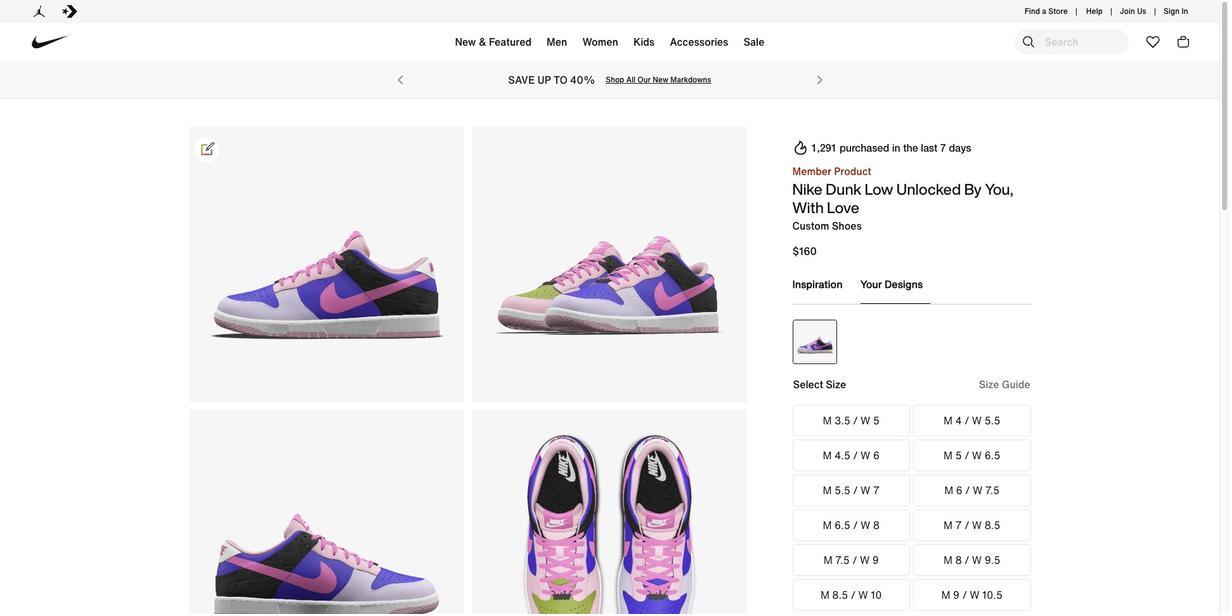 Task type: vqa. For each thing, say whether or not it's contained in the screenshot.
the | to the middle
yes



Task type: locate. For each thing, give the bounding box(es) containing it.
/ for 8.5
[[851, 588, 856, 603]]

save
[[509, 72, 535, 88]]

| left help
[[1076, 6, 1078, 16]]

m down the 'm 8 / w 9.5'
[[942, 588, 951, 603]]

5 right 3.5
[[874, 413, 880, 428]]

m left 4
[[944, 413, 953, 428]]

/ left '9.5'
[[965, 553, 970, 568]]

/ right 4.5
[[854, 448, 858, 463]]

join
[[1121, 6, 1136, 16]]

7
[[874, 483, 880, 498], [956, 518, 962, 533]]

0 horizontal spatial |
[[1076, 6, 1078, 16]]

0 horizontal spatial 6
[[874, 448, 880, 463]]

8
[[874, 518, 880, 533], [956, 553, 962, 568]]

m left 4.5
[[823, 448, 832, 463]]

| right us
[[1155, 6, 1157, 16]]

2 horizontal spatial |
[[1155, 6, 1157, 16]]

m down m 5.5 / w 7
[[823, 518, 832, 533]]

| left the join
[[1111, 6, 1113, 16]]

w left '9.5'
[[973, 553, 982, 568]]

1 horizontal spatial 5.5
[[985, 413, 1001, 428]]

your
[[861, 276, 882, 292]]

w for 9.5
[[973, 553, 982, 568]]

you,
[[985, 178, 1014, 201]]

9 up 10
[[873, 553, 879, 568]]

6 right 4.5
[[874, 448, 880, 463]]

w up m 7.5 / w 9
[[861, 518, 871, 533]]

love
[[828, 196, 860, 219]]

size
[[826, 377, 847, 392], [980, 377, 1000, 392]]

nike home page image
[[25, 17, 75, 67]]

our
[[638, 74, 651, 85]]

5 down 4
[[956, 448, 962, 463]]

accessories
[[670, 34, 729, 49]]

1 vertical spatial 7.5
[[836, 553, 850, 568]]

w for 8
[[861, 518, 871, 533]]

$160
[[793, 243, 817, 259]]

store
[[1049, 6, 1068, 16]]

w for 6.5
[[973, 448, 982, 463]]

6
[[874, 448, 880, 463], [957, 483, 963, 498]]

size guide link
[[980, 377, 1031, 392]]

4
[[956, 413, 962, 428]]

/ for 9
[[963, 588, 968, 603]]

0 horizontal spatial 9
[[873, 553, 879, 568]]

designs
[[885, 276, 923, 292]]

w up m 6.5 / w 8
[[861, 483, 871, 498]]

0 vertical spatial 6.5
[[985, 448, 1001, 463]]

/ left 10.5
[[963, 588, 968, 603]]

member
[[793, 164, 832, 179]]

your designs tab
[[861, 275, 931, 304]]

m down m 5 / w 6.5
[[945, 483, 954, 498]]

w right 3.5
[[861, 413, 871, 428]]

1 horizontal spatial 8.5
[[985, 518, 1001, 533]]

m 4 / w 5.5
[[944, 413, 1001, 428]]

w up "m 8.5 / w 10"
[[860, 553, 870, 568]]

new inside new & featured link
[[455, 34, 476, 49]]

size right select in the bottom right of the page
[[826, 377, 847, 392]]

7.5 down m 5 / w 6.5
[[986, 483, 1000, 498]]

w left 10
[[859, 588, 869, 603]]

up
[[538, 72, 551, 88]]

0 vertical spatial new
[[455, 34, 476, 49]]

inspiration
[[793, 276, 843, 292]]

/ for 7
[[965, 518, 970, 533]]

1 vertical spatial 6
[[957, 483, 963, 498]]

6.5 down m 5.5 / w 7
[[835, 518, 851, 533]]

3.5
[[835, 413, 851, 428]]

kids
[[634, 34, 655, 49]]

/ right 3.5
[[854, 413, 858, 428]]

9 left 10.5
[[954, 588, 960, 603]]

men link
[[539, 27, 575, 62]]

0 vertical spatial 8.5
[[985, 518, 1001, 533]]

w for 7
[[861, 483, 871, 498]]

m
[[823, 413, 832, 428], [944, 413, 953, 428], [823, 448, 832, 463], [944, 448, 953, 463], [823, 483, 832, 498], [945, 483, 954, 498], [823, 518, 832, 533], [944, 518, 953, 533], [824, 553, 833, 568], [944, 553, 953, 568], [821, 588, 830, 603], [942, 588, 951, 603]]

m for m 6.5 / w 8
[[823, 518, 832, 533]]

nike dunk low unlocked by you custom shoes image
[[189, 127, 464, 402], [472, 127, 747, 402], [189, 410, 464, 614], [472, 410, 747, 614]]

6.5 up m 6 / w 7.5
[[985, 448, 1001, 463]]

1 vertical spatial 5.5
[[835, 483, 851, 498]]

0 vertical spatial 5
[[874, 413, 880, 428]]

1 horizontal spatial 7
[[956, 518, 962, 533]]

8 left '9.5'
[[956, 553, 962, 568]]

sign in button
[[1164, 1, 1189, 22]]

join us link
[[1121, 1, 1147, 22]]

8.5
[[985, 518, 1001, 533], [833, 588, 849, 603]]

shoes
[[832, 218, 862, 233]]

4.5
[[835, 448, 851, 463]]

1 vertical spatial 6.5
[[835, 518, 851, 533]]

sign
[[1164, 6, 1180, 16]]

favorites image
[[1146, 34, 1161, 49]]

accessories link
[[663, 27, 736, 62]]

low
[[865, 178, 894, 201]]

/ for 5.5
[[854, 483, 858, 498]]

size left guide
[[980, 377, 1000, 392]]

m down m 4 / w 5.5
[[944, 448, 953, 463]]

7 up m 6.5 / w 8
[[874, 483, 880, 498]]

1 | from the left
[[1076, 6, 1078, 16]]

m down m 7.5 / w 9
[[821, 588, 830, 603]]

1 horizontal spatial |
[[1111, 6, 1113, 16]]

w left 10.5
[[970, 588, 980, 603]]

m left 3.5
[[823, 413, 832, 428]]

/ up the 'm 8 / w 9.5'
[[965, 518, 970, 533]]

m up "m 8.5 / w 10"
[[824, 553, 833, 568]]

9
[[873, 553, 879, 568], [954, 588, 960, 603]]

m for m 9 / w 10.5
[[942, 588, 951, 603]]

w
[[861, 413, 871, 428], [973, 413, 982, 428], [861, 448, 871, 463], [973, 448, 982, 463], [861, 483, 871, 498], [973, 483, 983, 498], [861, 518, 871, 533], [973, 518, 982, 533], [860, 553, 870, 568], [973, 553, 982, 568], [859, 588, 869, 603], [970, 588, 980, 603]]

5
[[874, 413, 880, 428], [956, 448, 962, 463]]

a
[[1043, 6, 1047, 16]]

m down "m 7 / w 8.5"
[[944, 553, 953, 568]]

6 down m 5 / w 6.5
[[957, 483, 963, 498]]

1 vertical spatial 9
[[954, 588, 960, 603]]

|
[[1076, 6, 1078, 16], [1111, 6, 1113, 16], [1155, 6, 1157, 16]]

new & featured link
[[448, 27, 539, 62]]

m 5.5 / w 7
[[823, 483, 880, 498]]

new left &
[[455, 34, 476, 49]]

0 horizontal spatial 8
[[874, 518, 880, 533]]

w for 10
[[859, 588, 869, 603]]

0 horizontal spatial new
[[455, 34, 476, 49]]

w down m 6 / w 7.5
[[973, 518, 982, 533]]

m for m 4 / w 5.5
[[944, 413, 953, 428]]

join us
[[1121, 6, 1147, 16]]

/ up "m 8.5 / w 10"
[[853, 553, 858, 568]]

w right 4.5
[[861, 448, 871, 463]]

8 up m 7.5 / w 9
[[874, 518, 880, 533]]

w for 6
[[861, 448, 871, 463]]

m 9 / w 10.5
[[942, 588, 1003, 603]]

/ left 10
[[851, 588, 856, 603]]

7.5 up "m 8.5 / w 10"
[[836, 553, 850, 568]]

2 size from the left
[[980, 377, 1000, 392]]

1 vertical spatial 8.5
[[833, 588, 849, 603]]

new right our
[[653, 74, 669, 85]]

0 vertical spatial 7
[[874, 483, 880, 498]]

shop all our new markdowns
[[606, 74, 712, 85]]

0 horizontal spatial size
[[826, 377, 847, 392]]

/ down m 5 / w 6.5
[[966, 483, 971, 498]]

m for m 5 / w 6.5
[[944, 448, 953, 463]]

7.5
[[986, 483, 1000, 498], [836, 553, 850, 568]]

1 vertical spatial 5
[[956, 448, 962, 463]]

/ up m 7.5 / w 9
[[854, 518, 858, 533]]

0 horizontal spatial 5.5
[[835, 483, 851, 498]]

1 vertical spatial 8
[[956, 553, 962, 568]]

8.5 left 10
[[833, 588, 849, 603]]

m up the 'm 8 / w 9.5'
[[944, 518, 953, 533]]

1 horizontal spatial 8
[[956, 553, 962, 568]]

m for m 7.5 / w 9
[[824, 553, 833, 568]]

w up m 6 / w 7.5
[[973, 448, 982, 463]]

w for 10.5
[[970, 588, 980, 603]]

m 3.5 / w 5
[[823, 413, 880, 428]]

m 7.5 / w 9
[[824, 553, 879, 568]]

3 | from the left
[[1155, 6, 1157, 16]]

0 vertical spatial 7.5
[[986, 483, 1000, 498]]

kids link
[[626, 27, 663, 62]]

0 vertical spatial 5.5
[[985, 413, 1001, 428]]

7 up the 'm 8 / w 9.5'
[[956, 518, 962, 533]]

1 horizontal spatial size
[[980, 377, 1000, 392]]

2 | from the left
[[1111, 6, 1113, 16]]

/ up m 6.5 / w 8
[[854, 483, 858, 498]]

Search Products text field
[[1015, 29, 1129, 55]]

w right 4
[[973, 413, 982, 428]]

w for 9
[[860, 553, 870, 568]]

w down m 5 / w 6.5
[[973, 483, 983, 498]]

m 5 / w 6.5
[[944, 448, 1001, 463]]

size guide
[[980, 377, 1031, 392]]

/ down m 4 / w 5.5
[[965, 448, 970, 463]]

1 horizontal spatial 6
[[957, 483, 963, 498]]

/ right 4
[[965, 413, 970, 428]]

5.5 right 4
[[985, 413, 1001, 428]]

menu bar
[[216, 25, 1005, 63]]

5.5
[[985, 413, 1001, 428], [835, 483, 851, 498]]

/
[[854, 413, 858, 428], [965, 413, 970, 428], [854, 448, 858, 463], [965, 448, 970, 463], [854, 483, 858, 498], [966, 483, 971, 498], [854, 518, 858, 533], [965, 518, 970, 533], [853, 553, 858, 568], [965, 553, 970, 568], [851, 588, 856, 603], [963, 588, 968, 603]]

m 4.5 / w 6
[[823, 448, 880, 463]]

find
[[1025, 6, 1041, 16]]

8.5 up '9.5'
[[985, 518, 1001, 533]]

/ for 7.5
[[853, 553, 858, 568]]

m down m 4.5 / w 6
[[823, 483, 832, 498]]

9.5
[[985, 553, 1001, 568]]

/ for 3.5
[[854, 413, 858, 428]]

/ for 8
[[965, 553, 970, 568]]

6.5
[[985, 448, 1001, 463], [835, 518, 851, 533]]

new
[[455, 34, 476, 49], [653, 74, 669, 85]]

/ for 4.5
[[854, 448, 858, 463]]

0 vertical spatial 6
[[874, 448, 880, 463]]

1 vertical spatial new
[[653, 74, 669, 85]]

markdowns
[[671, 74, 712, 85]]

10.5
[[983, 588, 1003, 603]]

sign in
[[1164, 6, 1189, 16]]

1 vertical spatial 7
[[956, 518, 962, 533]]

5.5 down 4.5
[[835, 483, 851, 498]]

0 horizontal spatial 5
[[874, 413, 880, 428]]



Task type: describe. For each thing, give the bounding box(es) containing it.
select
[[794, 377, 824, 392]]

all
[[627, 74, 636, 85]]

1 horizontal spatial 9
[[954, 588, 960, 603]]

by
[[965, 178, 982, 201]]

m for m 3.5 / w 5
[[823, 413, 832, 428]]

| for join us
[[1155, 6, 1157, 16]]

your designs
[[861, 276, 923, 292]]

jordan image
[[31, 4, 47, 19]]

sale link
[[736, 27, 773, 62]]

| for find a store
[[1076, 6, 1078, 16]]

us
[[1138, 6, 1147, 16]]

m for m 6 / w 7.5
[[945, 483, 954, 498]]

product
[[835, 164, 872, 179]]

new & featured
[[455, 34, 532, 49]]

inspiration tab
[[793, 275, 851, 303]]

guide
[[1002, 377, 1031, 392]]

men
[[547, 34, 568, 49]]

help
[[1087, 6, 1103, 16]]

m 6.5 / w 8
[[823, 518, 880, 533]]

select size
[[794, 377, 847, 392]]

sale
[[744, 34, 765, 49]]

m for m 5.5 / w 7
[[823, 483, 832, 498]]

1 horizontal spatial 7.5
[[986, 483, 1000, 498]]

1 horizontal spatial 6.5
[[985, 448, 1001, 463]]

1 horizontal spatial 5
[[956, 448, 962, 463]]

with
[[793, 196, 824, 219]]

member product
[[793, 164, 872, 179]]

w for 8.5
[[973, 518, 982, 533]]

m for m 4.5 / w 6
[[823, 448, 832, 463]]

w for 5
[[861, 413, 871, 428]]

unlocked
[[897, 178, 962, 201]]

save up to 40%
[[509, 72, 596, 88]]

shop all our new markdowns link
[[606, 74, 712, 85]]

40%
[[571, 72, 596, 88]]

1 horizontal spatial new
[[653, 74, 669, 85]]

featured
[[489, 34, 532, 49]]

w for 7.5
[[973, 483, 983, 498]]

1 size from the left
[[826, 377, 847, 392]]

m 6 / w 7.5
[[945, 483, 1000, 498]]

m for m 7 / w 8.5
[[944, 518, 953, 533]]

/ for 6.5
[[854, 518, 858, 533]]

/ for 4
[[965, 413, 970, 428]]

w for 5.5
[[973, 413, 982, 428]]

converse image
[[62, 4, 77, 19]]

m for m 8 / w 9.5
[[944, 553, 953, 568]]

shop
[[606, 74, 625, 85]]

custom
[[793, 218, 830, 233]]

/ for 5
[[965, 448, 970, 463]]

/ for 6
[[966, 483, 971, 498]]

nike dunk low unlocked by you, with love custom shoes
[[793, 178, 1014, 233]]

help link
[[1082, 3, 1108, 20]]

0 horizontal spatial 6.5
[[835, 518, 851, 533]]

designs tab list
[[793, 275, 1032, 304]]

find a store link
[[1023, 1, 1071, 22]]

0 vertical spatial 8
[[874, 518, 880, 533]]

m 8 / w 9.5
[[944, 553, 1001, 568]]

to
[[554, 72, 568, 88]]

m for m 8.5 / w 10
[[821, 588, 830, 603]]

0 vertical spatial 9
[[873, 553, 879, 568]]

women link
[[575, 27, 626, 62]]

nike
[[793, 178, 823, 201]]

&
[[479, 34, 487, 49]]

0 horizontal spatial 7
[[874, 483, 880, 498]]

open search modal image
[[1021, 34, 1037, 49]]

women
[[583, 34, 619, 49]]

dunk
[[826, 178, 862, 201]]

menu bar containing new & featured
[[216, 25, 1005, 63]]

0 horizontal spatial 7.5
[[836, 553, 850, 568]]

multi color/multi color/multi color image
[[793, 320, 838, 364]]

10
[[871, 588, 882, 603]]

find a store
[[1025, 6, 1068, 16]]

m 7 / w 8.5
[[944, 518, 1001, 533]]

in
[[1182, 6, 1189, 16]]

| for help
[[1111, 6, 1113, 16]]

0 horizontal spatial 8.5
[[833, 588, 849, 603]]

m 8.5 / w 10
[[821, 588, 882, 603]]



